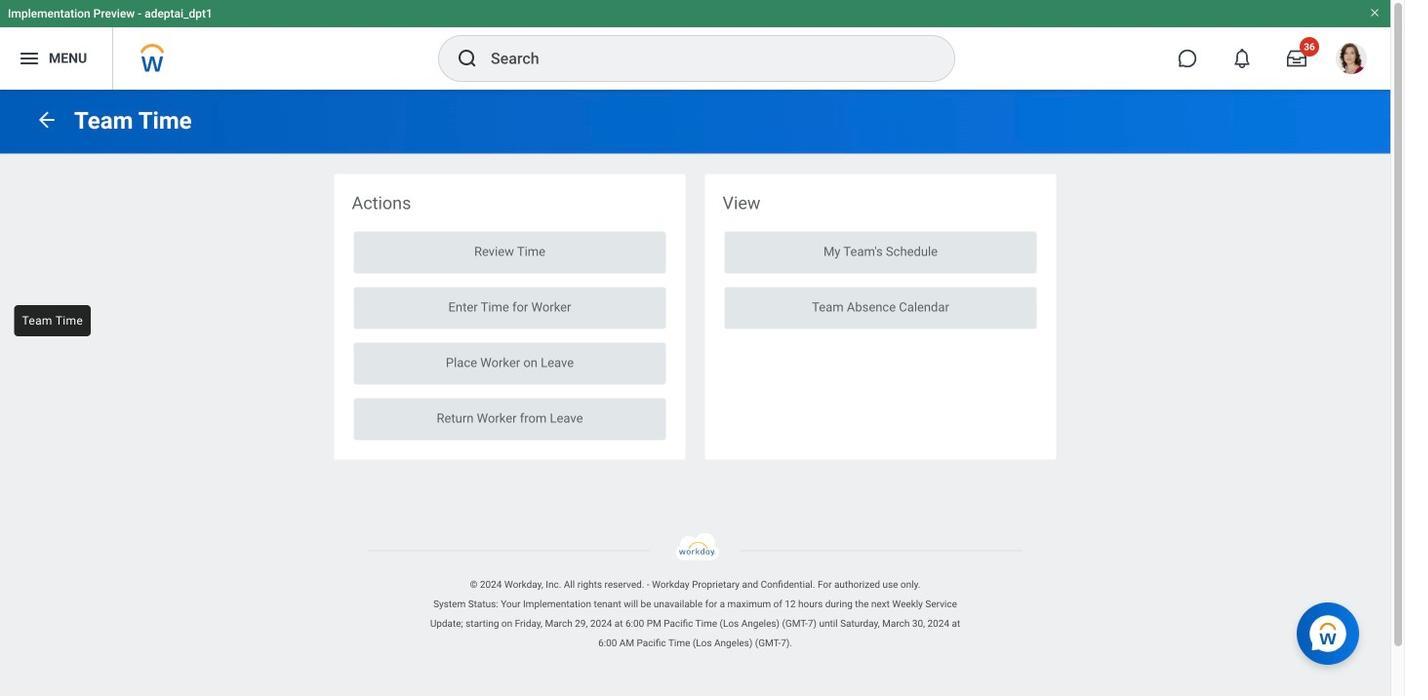 Task type: locate. For each thing, give the bounding box(es) containing it.
close environment banner image
[[1369, 7, 1381, 19]]

footer
[[0, 533, 1390, 653]]

profile logan mcneil image
[[1336, 43, 1367, 78]]

notifications large image
[[1232, 49, 1252, 68]]

Search Workday  search field
[[491, 37, 914, 80]]

main content
[[0, 90, 1390, 502]]

banner
[[0, 0, 1390, 90]]

inbox large image
[[1287, 49, 1307, 68]]



Task type: describe. For each thing, give the bounding box(es) containing it.
previous page image
[[35, 108, 59, 131]]

justify image
[[18, 47, 41, 70]]

search image
[[456, 47, 479, 70]]



Task type: vqa. For each thing, say whether or not it's contained in the screenshot.
expand table ICON
no



